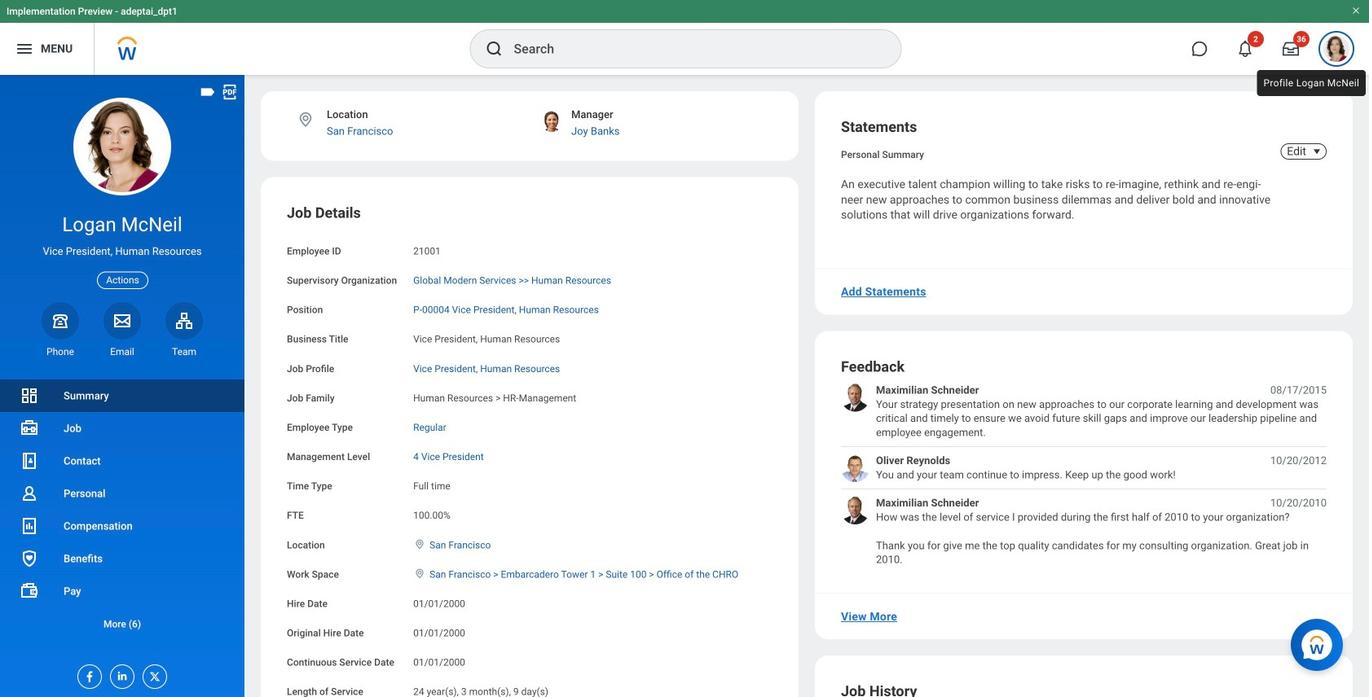 Task type: describe. For each thing, give the bounding box(es) containing it.
personal image
[[20, 484, 39, 504]]

phone logan mcneil element
[[42, 345, 79, 359]]

full time element
[[413, 478, 450, 492]]

2 location image from the top
[[413, 568, 426, 580]]

summary image
[[20, 386, 39, 406]]

tag image
[[199, 83, 217, 101]]

view team image
[[174, 311, 194, 331]]

location image
[[297, 111, 315, 129]]

email logan mcneil element
[[103, 345, 141, 359]]

view printable version (pdf) image
[[221, 83, 239, 101]]

1 horizontal spatial list
[[841, 383, 1327, 567]]

1 location image from the top
[[413, 539, 426, 550]]

x image
[[143, 666, 161, 684]]

employee's photo (oliver reynolds) image
[[841, 454, 870, 482]]

team logan mcneil element
[[165, 345, 203, 359]]

job image
[[20, 419, 39, 438]]

Search Workday  search field
[[514, 31, 868, 67]]

facebook image
[[78, 666, 96, 684]]



Task type: vqa. For each thing, say whether or not it's contained in the screenshot.
Employee's Photo (Maximilian Schneider) to the bottom
yes



Task type: locate. For each thing, give the bounding box(es) containing it.
employee's photo (maximilian schneider) image up employee's photo (oliver reynolds)
[[841, 383, 870, 412]]

0 vertical spatial employee's photo (maximilian schneider) image
[[841, 383, 870, 412]]

personal summary element
[[841, 146, 924, 161]]

group
[[287, 203, 773, 698]]

1 vertical spatial employee's photo (maximilian schneider) image
[[841, 496, 870, 525]]

justify image
[[15, 39, 34, 59]]

profile logan mcneil image
[[1323, 36, 1350, 65]]

employee's photo (maximilian schneider) image down employee's photo (oliver reynolds)
[[841, 496, 870, 525]]

close environment banner image
[[1351, 6, 1361, 15]]

1 vertical spatial location image
[[413, 568, 426, 580]]

tooltip
[[1254, 67, 1369, 99]]

employee's photo (maximilian schneider) image
[[841, 383, 870, 412], [841, 496, 870, 525]]

list
[[0, 380, 244, 641], [841, 383, 1327, 567]]

caret down image
[[1307, 145, 1327, 158]]

inbox large image
[[1283, 41, 1299, 57]]

0 vertical spatial location image
[[413, 539, 426, 550]]

phone image
[[49, 311, 72, 331]]

benefits image
[[20, 549, 39, 569]]

0 horizontal spatial list
[[0, 380, 244, 641]]

notifications large image
[[1237, 41, 1253, 57]]

mail image
[[112, 311, 132, 331]]

linkedin image
[[111, 666, 129, 683]]

contact image
[[20, 451, 39, 471]]

location image
[[413, 539, 426, 550], [413, 568, 426, 580]]

navigation pane region
[[0, 75, 244, 698]]

pay image
[[20, 582, 39, 601]]

banner
[[0, 0, 1369, 75]]

2 employee's photo (maximilian schneider) image from the top
[[841, 496, 870, 525]]

1 employee's photo (maximilian schneider) image from the top
[[841, 383, 870, 412]]

compensation image
[[20, 517, 39, 536]]

search image
[[484, 39, 504, 59]]



